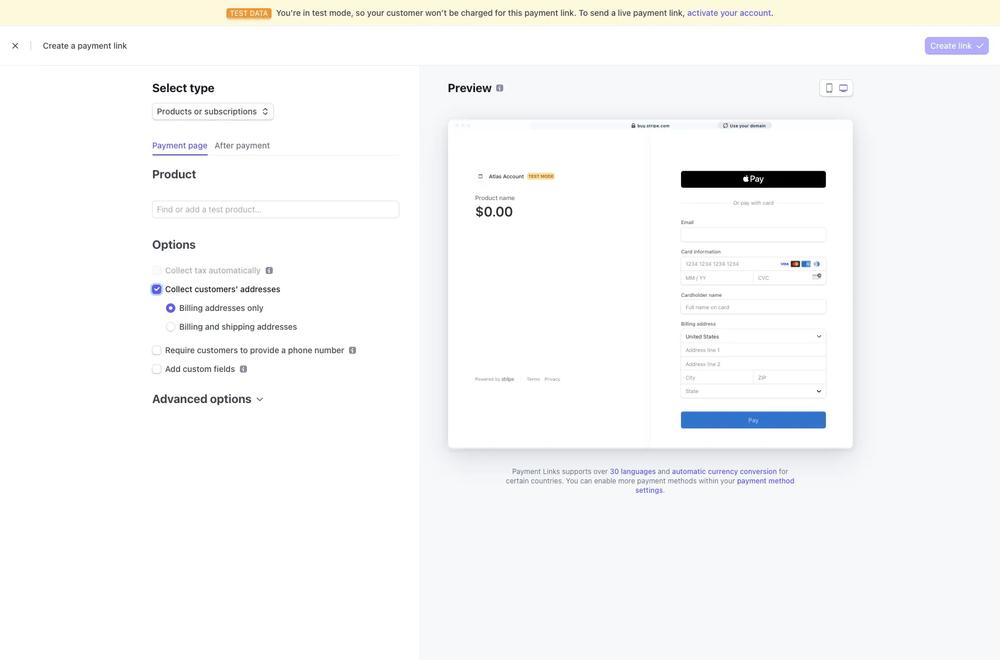 Task type: describe. For each thing, give the bounding box(es) containing it.
enable
[[595, 477, 617, 485]]

create link
[[931, 41, 973, 50]]

automatic currency conversion link
[[673, 467, 778, 476]]

link inside button
[[959, 41, 973, 50]]

billing for billing addresses only
[[179, 303, 203, 313]]

1 vertical spatial a
[[71, 41, 75, 50]]

phone
[[288, 345, 313, 355]]

number
[[315, 345, 345, 355]]

payment page button
[[148, 136, 215, 156]]

collect for collect tax automatically
[[165, 265, 193, 275]]

add
[[165, 364, 181, 374]]

0 vertical spatial addresses
[[240, 284, 281, 294]]

payment link settings tab list
[[148, 136, 399, 156]]

for certain countries. you can enable more payment methods within your
[[506, 467, 789, 485]]

1 horizontal spatial and
[[658, 467, 671, 476]]

Find or add a test product… text field
[[152, 201, 399, 218]]

preview
[[448, 81, 492, 95]]

custom
[[183, 364, 212, 374]]

after payment
[[215, 140, 270, 150]]

countries.
[[531, 477, 564, 485]]

this
[[508, 8, 523, 18]]

customer
[[387, 8, 423, 18]]

link.
[[561, 8, 577, 18]]

billing for billing and shipping addresses
[[179, 322, 203, 332]]

products or subscriptions button
[[152, 101, 274, 120]]

provide
[[250, 345, 279, 355]]

activate
[[688, 8, 719, 18]]

method
[[769, 477, 795, 485]]

after
[[215, 140, 234, 150]]

over
[[594, 467, 608, 476]]

2 vertical spatial addresses
[[257, 322, 297, 332]]

languages
[[621, 467, 656, 476]]

tax
[[195, 265, 207, 275]]

won't
[[426, 8, 447, 18]]

only
[[247, 303, 264, 313]]

options
[[210, 392, 252, 406]]

create for create link
[[931, 41, 957, 50]]

your right so
[[367, 8, 385, 18]]

advanced options
[[152, 392, 252, 406]]

send
[[591, 8, 609, 18]]

buy.stripe.com
[[638, 123, 670, 128]]

subscriptions
[[204, 106, 257, 116]]

collect customers' addresses
[[165, 284, 281, 294]]

your inside button
[[740, 123, 749, 128]]

payment method settings link
[[636, 477, 795, 495]]

you're
[[276, 8, 301, 18]]

payment inside for certain countries. you can enable more payment methods within your
[[638, 477, 666, 485]]

payment links supports over 30 languages and automatic currency conversion
[[513, 467, 778, 476]]

a inside tab panel
[[282, 345, 286, 355]]

more
[[619, 477, 636, 485]]

payment page
[[152, 140, 208, 150]]

require
[[165, 345, 195, 355]]

account
[[740, 8, 772, 18]]

mode,
[[329, 8, 354, 18]]

be
[[449, 8, 459, 18]]

create for create a payment link
[[43, 41, 69, 50]]

automatically
[[209, 265, 261, 275]]

you're in test mode, so your customer won't be charged for this payment link. to send a live payment link, activate your account .
[[276, 8, 774, 18]]

1 link from the left
[[114, 41, 127, 50]]

your inside for certain countries. you can enable more payment methods within your
[[721, 477, 736, 485]]

advanced options button
[[148, 384, 263, 407]]

advanced
[[152, 392, 208, 406]]

charged
[[461, 8, 493, 18]]

so
[[356, 8, 365, 18]]

links
[[543, 467, 560, 476]]

fields
[[214, 364, 235, 374]]

30
[[610, 467, 619, 476]]



Task type: locate. For each thing, give the bounding box(es) containing it.
payment up certain
[[513, 467, 541, 476]]

use your domain
[[730, 123, 766, 128]]

billing
[[179, 303, 203, 313], [179, 322, 203, 332]]

billing down customers'
[[179, 303, 203, 313]]

for inside for certain countries. you can enable more payment methods within your
[[780, 467, 789, 476]]

1 vertical spatial for
[[780, 467, 789, 476]]

shipping
[[222, 322, 255, 332]]

type
[[190, 81, 215, 95]]

settings
[[636, 486, 663, 495]]

1 vertical spatial and
[[658, 467, 671, 476]]

0 horizontal spatial .
[[663, 486, 665, 495]]

and inside 'payment page' tab panel
[[205, 322, 220, 332]]

0 horizontal spatial for
[[495, 8, 506, 18]]

1 horizontal spatial payment
[[513, 467, 541, 476]]

create inside button
[[931, 41, 957, 50]]

options
[[152, 238, 196, 251]]

create
[[43, 41, 69, 50], [931, 41, 957, 50]]

to
[[579, 8, 588, 18]]

payment for payment page
[[152, 140, 186, 150]]

1 horizontal spatial create
[[931, 41, 957, 50]]

in
[[303, 8, 310, 18]]

create link button
[[926, 37, 989, 54]]

1 vertical spatial addresses
[[205, 303, 245, 313]]

payment
[[152, 140, 186, 150], [513, 467, 541, 476]]

0 vertical spatial billing
[[179, 303, 203, 313]]

1 create from the left
[[43, 41, 69, 50]]

can
[[581, 477, 593, 485]]

payment
[[525, 8, 559, 18], [634, 8, 668, 18], [78, 41, 111, 50], [236, 140, 270, 150], [638, 477, 666, 485], [738, 477, 767, 485]]

a
[[612, 8, 616, 18], [71, 41, 75, 50], [282, 345, 286, 355]]

require customers to provide a phone number
[[165, 345, 345, 355]]

use
[[730, 123, 739, 128]]

use your domain button
[[718, 122, 772, 129]]

1 horizontal spatial link
[[959, 41, 973, 50]]

for up method on the bottom of the page
[[780, 467, 789, 476]]

and up methods
[[658, 467, 671, 476]]

conversion
[[741, 467, 778, 476]]

methods
[[668, 477, 697, 485]]

customers
[[197, 345, 238, 355]]

and
[[205, 322, 220, 332], [658, 467, 671, 476]]

0 vertical spatial for
[[495, 8, 506, 18]]

2 horizontal spatial a
[[612, 8, 616, 18]]

collect
[[165, 265, 193, 275], [165, 284, 193, 294]]

select type
[[152, 81, 215, 95]]

payment inside button
[[152, 140, 186, 150]]

1 vertical spatial payment
[[513, 467, 541, 476]]

0 horizontal spatial create
[[43, 41, 69, 50]]

collect left customers'
[[165, 284, 193, 294]]

0 vertical spatial collect
[[165, 265, 193, 275]]

2 link from the left
[[959, 41, 973, 50]]

to
[[240, 345, 248, 355]]

0 horizontal spatial and
[[205, 322, 220, 332]]

you
[[566, 477, 579, 485]]

product
[[152, 167, 196, 181]]

1 vertical spatial .
[[663, 486, 665, 495]]

.
[[772, 8, 774, 18], [663, 486, 665, 495]]

or
[[194, 106, 202, 116]]

2 vertical spatial a
[[282, 345, 286, 355]]

page
[[188, 140, 208, 150]]

1 horizontal spatial .
[[772, 8, 774, 18]]

payment inside button
[[236, 140, 270, 150]]

certain
[[506, 477, 529, 485]]

your down automatic currency conversion link
[[721, 477, 736, 485]]

add custom fields
[[165, 364, 235, 374]]

select
[[152, 81, 187, 95]]

0 vertical spatial .
[[772, 8, 774, 18]]

within
[[699, 477, 719, 485]]

addresses up provide
[[257, 322, 297, 332]]

your right activate
[[721, 8, 738, 18]]

billing and shipping addresses
[[179, 322, 297, 332]]

30 languages link
[[610, 467, 656, 476]]

currency
[[708, 467, 739, 476]]

for
[[495, 8, 506, 18], [780, 467, 789, 476]]

collect left tax
[[165, 265, 193, 275]]

payment for payment links supports over 30 languages and automatic currency conversion
[[513, 467, 541, 476]]

collect tax automatically
[[165, 265, 261, 275]]

addresses
[[240, 284, 281, 294], [205, 303, 245, 313], [257, 322, 297, 332]]

0 horizontal spatial a
[[71, 41, 75, 50]]

customers'
[[195, 284, 238, 294]]

and down billing addresses only
[[205, 322, 220, 332]]

0 horizontal spatial payment
[[152, 140, 186, 150]]

activate your account link
[[688, 8, 772, 18]]

payment method settings
[[636, 477, 795, 495]]

payment inside the payment method settings
[[738, 477, 767, 485]]

2 billing from the top
[[179, 322, 203, 332]]

2 collect from the top
[[165, 284, 193, 294]]

create a payment link
[[43, 41, 127, 50]]

your right use
[[740, 123, 749, 128]]

2 create from the left
[[931, 41, 957, 50]]

0 vertical spatial a
[[612, 8, 616, 18]]

0 vertical spatial and
[[205, 322, 220, 332]]

payment page tab panel
[[143, 156, 399, 424]]

billing addresses only
[[179, 303, 264, 313]]

for left this
[[495, 8, 506, 18]]

products
[[157, 106, 192, 116]]

link
[[114, 41, 127, 50], [959, 41, 973, 50]]

products or subscriptions
[[157, 106, 257, 116]]

0 vertical spatial payment
[[152, 140, 186, 150]]

1 vertical spatial collect
[[165, 284, 193, 294]]

addresses down collect customers' addresses
[[205, 303, 245, 313]]

automatic
[[673, 467, 707, 476]]

link,
[[670, 8, 686, 18]]

1 vertical spatial billing
[[179, 322, 203, 332]]

addresses up only
[[240, 284, 281, 294]]

1 billing from the top
[[179, 303, 203, 313]]

1 collect from the top
[[165, 265, 193, 275]]

after payment button
[[210, 136, 277, 156]]

payment left page
[[152, 140, 186, 150]]

0 horizontal spatial link
[[114, 41, 127, 50]]

billing up require
[[179, 322, 203, 332]]

1 horizontal spatial a
[[282, 345, 286, 355]]

live
[[618, 8, 632, 18]]

1 horizontal spatial for
[[780, 467, 789, 476]]

test
[[312, 8, 327, 18]]

domain
[[751, 123, 766, 128]]

supports
[[562, 467, 592, 476]]

your
[[367, 8, 385, 18], [721, 8, 738, 18], [740, 123, 749, 128], [721, 477, 736, 485]]

collect for collect customers' addresses
[[165, 284, 193, 294]]



Task type: vqa. For each thing, say whether or not it's contained in the screenshot.
payment
yes



